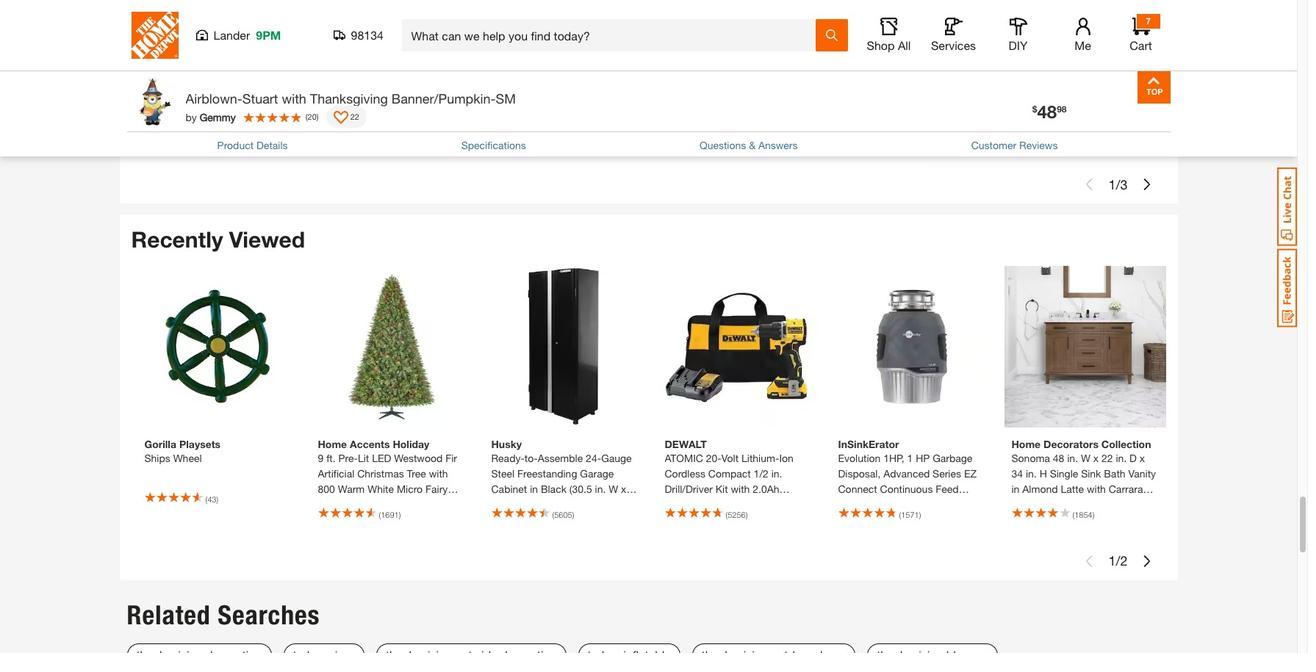 Task type: vqa. For each thing, say whether or not it's contained in the screenshot.


Task type: describe. For each thing, give the bounding box(es) containing it.
connect
[[838, 483, 877, 495]]

atomic
[[665, 452, 703, 464]]

gorilla
[[144, 438, 176, 450]]

product details
[[217, 139, 288, 151]]

3.5 for 44
[[838, 49, 853, 61]]

48 inside home decorators collection sonoma 48 in. w x 22 in. d x 34 in. h single sink bath vanity in almond latte with carrara marble top
[[1053, 452, 1065, 464]]

stake/hanging
[[1068, 64, 1136, 77]]

9pm
[[256, 28, 281, 42]]

outdoor 6 ft. height happy thanksgiving led lighted inflatable turkey family image
[[137, 0, 299, 24]]

diy
[[1009, 38, 1028, 52]]

stuart
[[242, 90, 278, 107]]

18.3
[[538, 498, 558, 511]]

live chat image
[[1278, 168, 1297, 246]]

vivohome
[[144, 35, 200, 47]]

with inside home decorators collection sonoma 48 in. w x 22 in. d x 34 in. h single sink bath vanity in almond latte with carrara marble top
[[1087, 483, 1106, 495]]

2 vertical spatial thanksgiving
[[310, 90, 388, 107]]

lithium-
[[742, 452, 779, 464]]

9
[[318, 452, 324, 464]]

shop all button
[[866, 18, 913, 53]]

scarecrow-
[[543, 64, 596, 77]]

44 right by
[[207, 107, 216, 116]]

thanksgiving inside glitzhome 30 in. h thanksgiving metal turkey yard stake/hanging wall decor
[[1050, 49, 1111, 61]]

almond
[[1023, 483, 1058, 495]]

sm
[[496, 90, 516, 107]]

h inside husky ready-to-assemble 24-gauge steel freestanding garage cabinet in black (30.5 in. w x 72 in. h x 18.3 in. d)
[[519, 498, 527, 511]]

banner/pumpkin-
[[392, 90, 496, 107]]

$ for 48
[[1033, 104, 1037, 115]]

continuous
[[880, 483, 933, 495]]

customer reviews
[[972, 139, 1058, 151]]

2.0ah
[[753, 483, 780, 495]]

happy
[[239, 49, 269, 61]]

lander 9pm
[[214, 28, 281, 42]]

latte
[[1061, 483, 1084, 495]]

atomic 20-volt lithium-ion cordless compact 1/2 in. drill/driver kit with 2.0ah battery, charger and bag image
[[658, 266, 819, 428]]

height
[[206, 49, 236, 61]]

hp
[[916, 452, 930, 464]]

ez
[[964, 467, 977, 480]]

charger
[[703, 498, 740, 511]]

advanced
[[884, 467, 930, 480]]

recently
[[131, 227, 223, 253]]

bath
[[1104, 467, 1126, 480]]

ft. for 3.5 ft. h inflatable airblown- snoopy as scarecrow-sm- peanuts
[[509, 49, 518, 61]]

gemmy 3.5 ft. h inflatable airblown- snoopy as scarecrow-sm- peanuts
[[491, 35, 620, 92]]

diy button
[[995, 18, 1042, 53]]

98 for 42
[[1040, 133, 1050, 144]]

in. left d)
[[561, 498, 572, 511]]

h for yard
[[1040, 49, 1047, 61]]

in. left d
[[1116, 452, 1127, 464]]

top
[[1046, 498, 1063, 511]]

gemmy for gemmy 3.5 ft. h harvest inflatable airblown tigger-sm-disney
[[838, 35, 876, 47]]

yard inside fall metal gnome family yard stake or wall decor or standing decor (set of 3)
[[782, 49, 802, 61]]

questions
[[700, 139, 746, 151]]

as inside gemmy 3.5 ft. h inflatable snoopy as scarecrow
[[440, 49, 451, 61]]

( for home decorators collection sonoma 48 in. w x 22 in. d x 34 in. h single sink bath vanity in almond latte with carrara marble top
[[1073, 510, 1075, 519]]

vivohome outdoor 6 ft. height happy thanksgiving led lighted inflatable turkey family
[[144, 35, 269, 92]]

with inside dewalt atomic 20-volt lithium-ion cordless compact 1/2 in. drill/driver kit with 2.0ah battery, charger and bag
[[731, 483, 750, 495]]

gemmy right by
[[200, 111, 236, 123]]

) for insinkerator evolution 1hp, 1 hp garbage disposal, advanced series ez connect continuous feed food waste disposer
[[919, 510, 921, 519]]

turkey inside glitzhome 30 in. h thanksgiving metal turkey yard stake/hanging wall decor
[[1012, 64, 1042, 77]]

98 for 44
[[520, 133, 529, 144]]

micro
[[397, 483, 423, 495]]

( 1571 )
[[899, 510, 921, 519]]

husky
[[491, 438, 522, 450]]

with inside the home accents holiday 9 ft. pre-lit led westwood fir artificial christmas tree with 800 warm white micro fairy lights
[[429, 467, 448, 480]]

x left the "18.3"
[[530, 498, 535, 511]]

to-
[[525, 452, 538, 464]]

questions & answers
[[700, 139, 798, 151]]

playsets
[[179, 438, 221, 450]]

98134 button
[[333, 28, 384, 43]]

( for insinkerator evolution 1hp, 1 hp garbage disposal, advanced series ez connect continuous feed food waste disposer
[[899, 510, 901, 519]]

drill/driver
[[665, 483, 713, 495]]

freestanding
[[517, 467, 577, 480]]

1/2
[[754, 467, 769, 480]]

family inside vivohome outdoor 6 ft. height happy thanksgiving led lighted inflatable turkey family
[[222, 80, 252, 92]]

in. down garage
[[595, 483, 606, 495]]

dewalt
[[665, 438, 707, 450]]

( 5605 )
[[552, 510, 574, 519]]

gorilla playsets ships wheel
[[144, 438, 221, 464]]

inflatable inside gemmy 3.5 ft. h inflatable airblown- snoopy as scarecrow-sm- peanuts
[[531, 49, 573, 61]]

waste
[[865, 498, 894, 511]]

yard inside glitzhome 30 in. h thanksgiving metal turkey yard stake/hanging wall decor
[[1045, 64, 1065, 77]]

sonoma
[[1012, 452, 1050, 464]]

x down gauge
[[621, 483, 627, 495]]

800
[[318, 483, 335, 495]]

airblown- inside gemmy 3.5 ft. h inflatable airblown- snoopy as scarecrow-sm- peanuts
[[576, 49, 620, 61]]

metal inside fall metal gnome family yard stake or wall decor or standing decor (set of 3)
[[684, 49, 709, 61]]

98 inside 44 98
[[693, 133, 703, 144]]

22 inside home decorators collection sonoma 48 in. w x 22 in. d x 34 in. h single sink bath vanity in almond latte with carrara marble top
[[1102, 452, 1113, 464]]

) for gemmy 3.5 ft. h inflatable snoopy as scarecrow
[[390, 99, 392, 109]]

&
[[749, 139, 756, 151]]

( for home accents holiday 9 ft. pre-lit led westwood fir artificial christmas tree with 800 warm white micro fairy lights
[[379, 510, 381, 519]]

all
[[898, 38, 911, 52]]

44 down airblown
[[847, 131, 867, 152]]

3.5 inside gemmy 3.5 ft. h inflatable airblown- snoopy as scarecrow-sm- peanuts
[[491, 49, 506, 61]]

1 / 2
[[1109, 553, 1128, 569]]

2 or from the left
[[759, 64, 768, 77]]

x up sink
[[1094, 452, 1099, 464]]

standing
[[665, 80, 706, 92]]

fall metal gnome family yard stake or wall decor or standing decor (set of 3) image
[[658, 0, 819, 24]]

5605
[[554, 510, 572, 519]]

$ for 44
[[495, 133, 500, 144]]

(set
[[739, 80, 757, 92]]

( 1691 )
[[379, 510, 401, 519]]

44 left "questions"
[[673, 131, 693, 152]]

0 vertical spatial 48
[[1037, 101, 1057, 122]]

battery,
[[665, 498, 700, 511]]

food
[[838, 498, 862, 511]]

gnome
[[712, 49, 746, 61]]

the home depot logo image
[[131, 12, 178, 59]]

20-
[[706, 452, 722, 464]]

recently viewed
[[131, 227, 305, 253]]

sink
[[1081, 467, 1101, 480]]

vanity
[[1129, 467, 1156, 480]]

44 98
[[673, 131, 703, 152]]

disposer
[[896, 498, 937, 511]]

black
[[541, 483, 567, 495]]

1 for 1 / 3
[[1109, 176, 1116, 192]]

answers
[[758, 139, 798, 151]]

9 ft. pre-lit led westwood fir artificial christmas tree with 800 warm white micro fairy lights image
[[311, 266, 472, 428]]

h for scarecrow
[[347, 49, 355, 61]]

gauge
[[601, 452, 632, 464]]

( 20 )
[[306, 112, 319, 121]]

westwood
[[394, 452, 443, 464]]

series
[[933, 467, 961, 480]]

disposal,
[[838, 467, 881, 480]]

h for tigger-
[[868, 49, 875, 61]]

sm- inside gemmy 3.5 ft. h inflatable airblown- snoopy as scarecrow-sm- peanuts
[[596, 64, 616, 77]]

h inside home decorators collection sonoma 48 in. w x 22 in. d x 34 in. h single sink bath vanity in almond latte with carrara marble top
[[1040, 467, 1047, 480]]



Task type: locate. For each thing, give the bounding box(es) containing it.
wall inside glitzhome 30 in. h thanksgiving metal turkey yard stake/hanging wall decor
[[1139, 64, 1159, 77]]

1 vertical spatial family
[[222, 80, 252, 92]]

34
[[1012, 467, 1023, 480]]

1 horizontal spatial thanksgiving
[[310, 90, 388, 107]]

family down lighted
[[222, 80, 252, 92]]

h down cabinet
[[519, 498, 527, 511]]

turkey
[[1012, 64, 1042, 77], [189, 80, 219, 92]]

1 / 3
[[1109, 176, 1128, 192]]

fall metal gnome family yard stake or wall decor or standing decor (set of 3) link
[[665, 35, 812, 93]]

w up sink
[[1081, 452, 1091, 464]]

22 inside dropdown button
[[350, 112, 359, 121]]

1 or from the left
[[694, 64, 703, 77]]

christmas
[[357, 467, 404, 480]]

garage
[[580, 467, 614, 480]]

1 horizontal spatial turkey
[[1012, 64, 1042, 77]]

h for as
[[521, 49, 528, 61]]

husky ready-to-assemble 24-gauge steel freestanding garage cabinet in black (30.5 in. w x 72 in. h x 18.3 in. d)
[[491, 438, 632, 511]]

home decorators collection sonoma 48 in. w x 22 in. d x 34 in. h single sink bath vanity in almond latte with carrara marble top
[[1012, 438, 1156, 511]]

42
[[1020, 131, 1040, 152]]

( for gorilla playsets ships wheel
[[205, 494, 207, 504]]

ft. inside the home accents holiday 9 ft. pre-lit led westwood fir artificial christmas tree with 800 warm white micro fairy lights
[[326, 452, 336, 464]]

led down height
[[208, 64, 227, 77]]

next slide image for 3
[[1141, 179, 1153, 190]]

in left black
[[530, 483, 538, 495]]

1 vertical spatial as
[[530, 64, 540, 77]]

3 3.5 from the left
[[838, 49, 853, 61]]

as left scarecrow-
[[530, 64, 540, 77]]

in. right 30
[[1026, 49, 1037, 61]]

3.5
[[318, 49, 332, 61], [491, 49, 506, 61], [838, 49, 853, 61]]

with up ( 20 )
[[282, 90, 306, 107]]

wall down gnome
[[706, 64, 725, 77]]

turkey up ( 44 )
[[189, 80, 219, 92]]

1 vertical spatial w
[[609, 483, 618, 495]]

sonoma 48 in. w x 22 in. d x 34 in. h single sink bath vanity in almond latte with carrara marble top image
[[1004, 266, 1166, 428]]

h inside gemmy 3.5 ft. h harvest inflatable airblown tigger-sm-disney
[[868, 49, 875, 61]]

What can we help you find today? search field
[[411, 20, 815, 51]]

) down micro
[[399, 510, 401, 519]]

d)
[[575, 498, 584, 511]]

)
[[390, 99, 392, 109], [216, 107, 218, 116], [317, 112, 319, 121], [216, 494, 218, 504], [399, 510, 401, 519], [572, 510, 574, 519], [746, 510, 748, 519], [919, 510, 921, 519], [1093, 510, 1095, 519]]

2 next slide image from the top
[[1141, 555, 1153, 567]]

marble
[[1012, 498, 1044, 511]]

ft. inside gemmy 3.5 ft. h inflatable snoopy as scarecrow
[[335, 49, 344, 61]]

0 vertical spatial 22
[[350, 112, 359, 121]]

) right top
[[1093, 510, 1095, 519]]

ft. up "scarecrow"
[[335, 49, 344, 61]]

$ inside the $ 48 98
[[1033, 104, 1037, 115]]

3.5 ft. h inflatable snoopy as scarecrow image
[[311, 0, 472, 24]]

led inside the home accents holiday 9 ft. pre-lit led westwood fir artificial christmas tree with 800 warm white micro fairy lights
[[372, 452, 391, 464]]

$ for 42
[[1015, 133, 1020, 144]]

or up standing
[[694, 64, 703, 77]]

fir
[[446, 452, 457, 464]]

h up "scarecrow"
[[347, 49, 355, 61]]

1 inside the insinkerator evolution 1hp, 1 hp garbage disposal, advanced series ez connect continuous feed food waste disposer
[[907, 452, 913, 464]]

) for gorilla playsets ships wheel
[[216, 494, 218, 504]]

inflatable down 98134 in the left top of the page
[[357, 49, 399, 61]]

in inside husky ready-to-assemble 24-gauge steel freestanding garage cabinet in black (30.5 in. w x 72 in. h x 18.3 in. d)
[[530, 483, 538, 495]]

decor down 30
[[1012, 80, 1039, 92]]

1 vertical spatial /
[[1116, 553, 1121, 569]]

inflatable inside gemmy 3.5 ft. h harvest inflatable airblown tigger-sm-disney
[[916, 49, 958, 61]]

1 vertical spatial 43
[[207, 494, 216, 504]]

1 for 1 / 2
[[1109, 553, 1116, 569]]

( right by
[[205, 107, 207, 116]]

1 in from the left
[[530, 483, 538, 495]]

home up 9
[[318, 438, 347, 450]]

98 for 48
[[1057, 104, 1067, 115]]

scarecrow
[[318, 64, 367, 77]]

0 horizontal spatial $
[[495, 133, 500, 144]]

decor up (set in the right top of the page
[[728, 64, 756, 77]]

inflatable inside gemmy 3.5 ft. h inflatable snoopy as scarecrow
[[357, 49, 399, 61]]

ft. for 3.5 ft. h inflatable snoopy as scarecrow
[[335, 49, 344, 61]]

0 horizontal spatial metal
[[684, 49, 709, 61]]

24-
[[586, 452, 601, 464]]

snoopy inside gemmy 3.5 ft. h inflatable airblown- snoopy as scarecrow-sm- peanuts
[[491, 64, 527, 77]]

1 wall from the left
[[706, 64, 725, 77]]

top button
[[1138, 71, 1171, 104]]

44
[[207, 107, 216, 116], [500, 131, 520, 152], [673, 131, 693, 152], [847, 131, 867, 152]]

searches
[[218, 600, 320, 631]]

cart
[[1130, 38, 1152, 52]]

) left display icon
[[317, 112, 319, 121]]

98 inside the $ 42 98
[[1040, 133, 1050, 144]]

1 vertical spatial 48
[[1053, 452, 1065, 464]]

lighted
[[230, 64, 265, 77]]

0 horizontal spatial wall
[[706, 64, 725, 77]]

product
[[217, 139, 254, 151]]

turkey inside vivohome outdoor 6 ft. height happy thanksgiving led lighted inflatable turkey family
[[189, 80, 219, 92]]

led for thanksgiving
[[208, 64, 227, 77]]

$ 42 98
[[1015, 131, 1050, 152]]

x right d
[[1140, 452, 1145, 464]]

stake
[[665, 64, 691, 77]]

gemmy up peanuts
[[491, 35, 529, 47]]

3)
[[772, 80, 781, 92]]

airblown
[[838, 64, 879, 77]]

harvest
[[878, 49, 913, 61]]

ft. inside gemmy 3.5 ft. h inflatable airblown- snoopy as scarecrow-sm- peanuts
[[509, 49, 518, 61]]

0 vertical spatial /
[[1116, 176, 1121, 192]]

in. inside dewalt atomic 20-volt lithium-ion cordless compact 1/2 in. drill/driver kit with 2.0ah battery, charger and bag
[[772, 467, 782, 480]]

ft. right 6 on the left
[[194, 49, 203, 61]]

this is the first slide image
[[1084, 179, 1096, 190]]

thanksgiving down outdoor
[[144, 64, 205, 77]]

) for husky ready-to-assemble 24-gauge steel freestanding garage cabinet in black (30.5 in. w x 72 in. h x 18.3 in. d)
[[572, 510, 574, 519]]

gemmy up airblown
[[838, 35, 876, 47]]

feedback link image
[[1278, 248, 1297, 328]]

98 down standing
[[693, 133, 703, 144]]

) left the bag
[[746, 510, 748, 519]]

1 3.5 from the left
[[318, 49, 332, 61]]

30 in. h thanksgiving metal turkey yard stake/hanging wall decor image
[[1004, 0, 1166, 24]]

1 left 2
[[1109, 553, 1116, 569]]

1 horizontal spatial metal
[[1114, 49, 1139, 61]]

30
[[1012, 49, 1023, 61]]

/ for 2
[[1116, 553, 1121, 569]]

ships wheel image
[[137, 266, 299, 428]]

single
[[1050, 467, 1079, 480]]

fall metal gnome family yard stake or wall decor or standing decor (set of 3)
[[665, 49, 802, 92]]

0 horizontal spatial w
[[609, 483, 618, 495]]

2 wall from the left
[[1139, 64, 1159, 77]]

0 horizontal spatial sm-
[[596, 64, 616, 77]]

0 vertical spatial airblown-
[[576, 49, 620, 61]]

home for 9
[[318, 438, 347, 450]]

insinkerator
[[838, 438, 899, 450]]

metal inside glitzhome 30 in. h thanksgiving metal turkey yard stake/hanging wall decor
[[1114, 49, 1139, 61]]

43 down gorilla playsets ships wheel
[[207, 494, 216, 504]]

1 next slide image from the top
[[1141, 179, 1153, 190]]

glitzhome
[[1012, 35, 1062, 47]]

7
[[1146, 15, 1151, 26]]

home accents holiday 9 ft. pre-lit led westwood fir artificial christmas tree with 800 warm white micro fairy lights
[[318, 438, 457, 511]]

metal right fall on the top
[[684, 49, 709, 61]]

$ inside the $ 42 98
[[1015, 133, 1020, 144]]

shop
[[867, 38, 895, 52]]

fairy
[[426, 483, 448, 495]]

airblown- up scarecrow-
[[576, 49, 620, 61]]

1 horizontal spatial 3.5
[[491, 49, 506, 61]]

1 horizontal spatial or
[[759, 64, 768, 77]]

me
[[1075, 38, 1091, 52]]

1 vertical spatial turkey
[[189, 80, 219, 92]]

1 horizontal spatial sm-
[[914, 64, 933, 77]]

1 metal from the left
[[684, 49, 709, 61]]

w inside home decorators collection sonoma 48 in. w x 22 in. d x 34 in. h single sink bath vanity in almond latte with carrara marble top
[[1081, 452, 1091, 464]]

thanksgiving up stake/hanging
[[1050, 49, 1111, 61]]

1hp,
[[884, 452, 905, 464]]

w inside husky ready-to-assemble 24-gauge steel freestanding garage cabinet in black (30.5 in. w x 72 in. h x 18.3 in. d)
[[609, 483, 618, 495]]

viewed
[[229, 227, 305, 253]]

1 horizontal spatial in
[[1012, 483, 1020, 495]]

/ right this is the first slide image on the bottom right
[[1116, 553, 1121, 569]]

gemmy for gemmy 3.5 ft. h inflatable airblown- snoopy as scarecrow-sm- peanuts
[[491, 35, 529, 47]]

led up 'christmas'
[[372, 452, 391, 464]]

gemmy inside gemmy 3.5 ft. h inflatable snoopy as scarecrow
[[318, 35, 356, 47]]

0 vertical spatial 1
[[1109, 176, 1116, 192]]

in down 34
[[1012, 483, 1020, 495]]

family inside fall metal gnome family yard stake or wall decor or standing decor (set of 3)
[[749, 49, 779, 61]]

1 vertical spatial yard
[[1045, 64, 1065, 77]]

1 vertical spatial led
[[372, 452, 391, 464]]

1 horizontal spatial w
[[1081, 452, 1091, 464]]

decorators
[[1044, 438, 1099, 450]]

gemmy up "scarecrow"
[[318, 35, 356, 47]]

45
[[381, 99, 390, 109]]

( for dewalt atomic 20-volt lithium-ion cordless compact 1/2 in. drill/driver kit with 2.0ah battery, charger and bag
[[726, 510, 728, 519]]

next slide image
[[1141, 179, 1153, 190], [1141, 555, 1153, 567]]

led inside vivohome outdoor 6 ft. height happy thanksgiving led lighted inflatable turkey family
[[208, 64, 227, 77]]

home inside home decorators collection sonoma 48 in. w x 22 in. d x 34 in. h single sink bath vanity in almond latte with carrara marble top
[[1012, 438, 1041, 450]]

peanuts
[[491, 80, 529, 92]]

as up banner/pumpkin- on the top
[[440, 49, 451, 61]]

3.5 ft. h inflatable airblown-snoopy as scarecrow-sm-peanuts image
[[484, 0, 646, 24]]

1 horizontal spatial home
[[1012, 438, 1041, 450]]

insinkerator evolution 1hp, 1 hp garbage disposal, advanced series ez connect continuous feed food waste disposer
[[838, 438, 977, 511]]

( left display icon
[[306, 112, 308, 121]]

gemmy inside gemmy 3.5 ft. h inflatable airblown- snoopy as scarecrow-sm- peanuts
[[491, 35, 529, 47]]

2 in from the left
[[1012, 483, 1020, 495]]

( for vivohome outdoor 6 ft. height happy thanksgiving led lighted inflatable turkey family
[[205, 107, 207, 116]]

0 vertical spatial snoopy
[[402, 49, 438, 61]]

( down black
[[552, 510, 554, 519]]

0 horizontal spatial in
[[530, 483, 538, 495]]

thanksgiving inside vivohome outdoor 6 ft. height happy thanksgiving led lighted inflatable turkey family
[[144, 64, 205, 77]]

0 horizontal spatial turkey
[[189, 80, 219, 92]]

evolution 1hp, 1 hp garbage disposal, advanced series ez connect continuous feed food waste disposer image
[[831, 266, 993, 428]]

ft. right 9
[[326, 452, 336, 464]]

( for gemmy 3.5 ft. h inflatable snoopy as scarecrow
[[379, 99, 381, 109]]

collection
[[1102, 438, 1151, 450]]

airblown- up ( 44 )
[[186, 90, 242, 107]]

home inside the home accents holiday 9 ft. pre-lit led westwood fir artificial christmas tree with 800 warm white micro fairy lights
[[318, 438, 347, 450]]

0 horizontal spatial 43
[[207, 494, 216, 504]]

2 horizontal spatial thanksgiving
[[1050, 49, 1111, 61]]

22 up bath
[[1102, 452, 1113, 464]]

assemble
[[538, 452, 583, 464]]

h
[[347, 49, 355, 61], [521, 49, 528, 61], [868, 49, 875, 61], [1040, 49, 1047, 61], [1040, 467, 1047, 480], [519, 498, 527, 511]]

product image image
[[130, 78, 178, 126]]

1 horizontal spatial snoopy
[[491, 64, 527, 77]]

) for dewalt atomic 20-volt lithium-ion cordless compact 1/2 in. drill/driver kit with 2.0ah battery, charger and bag
[[746, 510, 748, 519]]

1 vertical spatial next slide image
[[1141, 555, 1153, 567]]

( down gorilla playsets ships wheel
[[205, 494, 207, 504]]

in. down "decorators"
[[1067, 452, 1078, 464]]

3.5 up peanuts
[[491, 49, 506, 61]]

1 home from the left
[[318, 438, 347, 450]]

1 vertical spatial airblown-
[[186, 90, 242, 107]]

as
[[440, 49, 451, 61], [530, 64, 540, 77]]

white
[[368, 483, 394, 495]]

led for lit
[[372, 452, 391, 464]]

warm
[[338, 483, 365, 495]]

/
[[1116, 176, 1121, 192], [1116, 553, 1121, 569]]

product details button
[[217, 137, 288, 153], [217, 137, 288, 153]]

pre-
[[338, 452, 358, 464]]

ion
[[779, 452, 794, 464]]

turkey down 30
[[1012, 64, 1042, 77]]

inflatable inside vivohome outdoor 6 ft. height happy thanksgiving led lighted inflatable turkey family
[[144, 80, 186, 92]]

( down kit
[[726, 510, 728, 519]]

( 45 )
[[379, 99, 392, 109]]

0 vertical spatial thanksgiving
[[1050, 49, 1111, 61]]

2 metal from the left
[[1114, 49, 1139, 61]]

h up almond
[[1040, 467, 1047, 480]]

98 down the $ 48 98
[[1040, 133, 1050, 144]]

0 vertical spatial w
[[1081, 452, 1091, 464]]

next slide image for 2
[[1141, 555, 1153, 567]]

inflatable up disney
[[916, 49, 958, 61]]

snoopy
[[402, 49, 438, 61], [491, 64, 527, 77]]

1 left 3
[[1109, 176, 1116, 192]]

related
[[127, 600, 211, 631]]

44 down sm
[[500, 131, 520, 152]]

2 3.5 from the left
[[491, 49, 506, 61]]

0 vertical spatial 43
[[327, 131, 346, 152]]

3.5 up airblown
[[838, 49, 853, 61]]

0 vertical spatial as
[[440, 49, 451, 61]]

3.5 up "scarecrow"
[[318, 49, 332, 61]]

accents
[[350, 438, 390, 450]]

me button
[[1060, 18, 1107, 53]]

1 horizontal spatial wall
[[1139, 64, 1159, 77]]

ft. for 3.5 ft. h harvest inflatable airblown tigger-sm-disney
[[855, 49, 865, 61]]

wall inside fall metal gnome family yard stake or wall decor or standing decor (set of 3)
[[706, 64, 725, 77]]

3.5 ft. h harvest inflatable airblown tigger-sm-disney image
[[831, 0, 993, 24]]

( right top
[[1073, 510, 1075, 519]]

1 horizontal spatial led
[[372, 452, 391, 464]]

0 horizontal spatial home
[[318, 438, 347, 450]]

kit
[[716, 483, 728, 495]]

with up "fairy"
[[429, 467, 448, 480]]

) for vivohome outdoor 6 ft. height happy thanksgiving led lighted inflatable turkey family
[[216, 107, 218, 116]]

22 right display icon
[[350, 112, 359, 121]]

in. right "1/2"
[[772, 467, 782, 480]]

tree
[[407, 467, 426, 480]]

1 vertical spatial 22
[[1102, 452, 1113, 464]]

/ for 3
[[1116, 176, 1121, 192]]

1 / from the top
[[1116, 176, 1121, 192]]

in. right 72
[[506, 498, 517, 511]]

1 left hp
[[907, 452, 913, 464]]

decor left (set in the right top of the page
[[709, 80, 737, 92]]

98
[[1057, 104, 1067, 115], [520, 133, 529, 144], [693, 133, 703, 144], [1040, 133, 1050, 144]]

98 down peanuts
[[520, 133, 529, 144]]

) for home decorators collection sonoma 48 in. w x 22 in. d x 34 in. h single sink bath vanity in almond latte with carrara marble top
[[1093, 510, 1095, 519]]

0 horizontal spatial 22
[[350, 112, 359, 121]]

sm- inside gemmy 3.5 ft. h harvest inflatable airblown tigger-sm-disney
[[914, 64, 933, 77]]

ft. up airblown
[[855, 49, 865, 61]]

) for home accents holiday 9 ft. pre-lit led westwood fir artificial christmas tree with 800 warm white micro fairy lights
[[399, 510, 401, 519]]

ready-
[[491, 452, 525, 464]]

(30.5
[[570, 483, 592, 495]]

0 horizontal spatial as
[[440, 49, 451, 61]]

with down sink
[[1087, 483, 1106, 495]]

h inside gemmy 3.5 ft. h inflatable snoopy as scarecrow
[[347, 49, 355, 61]]

( 44 )
[[205, 107, 218, 116]]

home up sonoma
[[1012, 438, 1041, 450]]

0 vertical spatial next slide image
[[1141, 179, 1153, 190]]

snoopy up peanuts
[[491, 64, 527, 77]]

1 horizontal spatial 43
[[327, 131, 346, 152]]

decor inside glitzhome 30 in. h thanksgiving metal turkey yard stake/hanging wall decor
[[1012, 80, 1039, 92]]

family up of
[[749, 49, 779, 61]]

h up peanuts
[[521, 49, 528, 61]]

1 vertical spatial snoopy
[[491, 64, 527, 77]]

next slide image right 3
[[1141, 179, 1153, 190]]

h up airblown
[[868, 49, 875, 61]]

0 horizontal spatial led
[[208, 64, 227, 77]]

1 horizontal spatial 22
[[1102, 452, 1113, 464]]

2 vertical spatial 1
[[1109, 553, 1116, 569]]

2 sm- from the left
[[914, 64, 933, 77]]

thanksgiving up display icon
[[310, 90, 388, 107]]

next slide image right 2
[[1141, 555, 1153, 567]]

0 horizontal spatial 3.5
[[318, 49, 332, 61]]

1 horizontal spatial airblown-
[[576, 49, 620, 61]]

2 horizontal spatial $
[[1033, 104, 1037, 115]]

0 horizontal spatial snoopy
[[402, 49, 438, 61]]

0 horizontal spatial airblown-
[[186, 90, 242, 107]]

0 vertical spatial yard
[[782, 49, 802, 61]]

home for sonoma
[[1012, 438, 1041, 450]]

( for husky ready-to-assemble 24-gauge steel freestanding garage cabinet in black (30.5 in. w x 72 in. h x 18.3 in. d)
[[552, 510, 554, 519]]

3.5 inside gemmy 3.5 ft. h inflatable snoopy as scarecrow
[[318, 49, 332, 61]]

or up of
[[759, 64, 768, 77]]

ready-to-assemble 24-gauge steel freestanding garage cabinet in black (30.5 in. w x 72 in. h x 18.3 in. d) image
[[484, 266, 646, 428]]

1 horizontal spatial family
[[749, 49, 779, 61]]

22 button
[[326, 106, 367, 128]]

metal
[[684, 49, 709, 61], [1114, 49, 1139, 61]]

48 up single
[[1053, 452, 1065, 464]]

2 / from the top
[[1116, 553, 1121, 569]]

0 horizontal spatial or
[[694, 64, 703, 77]]

h down glitzhome on the top of page
[[1040, 49, 1047, 61]]

) right by
[[216, 107, 218, 116]]

79
[[153, 131, 173, 152]]

glitzhome 30 in. h thanksgiving metal turkey yard stake/hanging wall decor
[[1012, 35, 1159, 92]]

with right kit
[[731, 483, 750, 495]]

lights
[[318, 498, 346, 511]]

0 horizontal spatial thanksgiving
[[144, 64, 205, 77]]

98 up reviews
[[1057, 104, 1067, 115]]

in. inside glitzhome 30 in. h thanksgiving metal turkey yard stake/hanging wall decor
[[1026, 49, 1037, 61]]

48 up the $ 42 98
[[1037, 101, 1057, 122]]

decor
[[728, 64, 756, 77], [709, 80, 737, 92], [1012, 80, 1039, 92]]

0 vertical spatial turkey
[[1012, 64, 1042, 77]]

in. right 34
[[1026, 467, 1037, 480]]

2 home from the left
[[1012, 438, 1041, 450]]

1 horizontal spatial as
[[530, 64, 540, 77]]

in inside home decorators collection sonoma 48 in. w x 22 in. d x 34 in. h single sink bath vanity in almond latte with carrara marble top
[[1012, 483, 1020, 495]]

1 horizontal spatial yard
[[1045, 64, 1065, 77]]

h inside glitzhome 30 in. h thanksgiving metal turkey yard stake/hanging wall decor
[[1040, 49, 1047, 61]]

98 inside the $ 44 98
[[520, 133, 529, 144]]

ft. inside vivohome outdoor 6 ft. height happy thanksgiving led lighted inflatable turkey family
[[194, 49, 203, 61]]

2 horizontal spatial 3.5
[[838, 49, 853, 61]]

as inside gemmy 3.5 ft. h inflatable airblown- snoopy as scarecrow-sm- peanuts
[[530, 64, 540, 77]]

display image
[[333, 111, 348, 126]]

1 vertical spatial thanksgiving
[[144, 64, 205, 77]]

1 sm- from the left
[[596, 64, 616, 77]]

1854
[[1075, 510, 1093, 519]]

/ right this is the first slide icon
[[1116, 176, 1121, 192]]

with
[[282, 90, 306, 107], [429, 467, 448, 480], [731, 483, 750, 495], [1087, 483, 1106, 495]]

( right 22 dropdown button
[[379, 99, 381, 109]]

snoopy inside gemmy 3.5 ft. h inflatable snoopy as scarecrow
[[402, 49, 438, 61]]

$ inside the $ 44 98
[[495, 133, 500, 144]]

43 down display icon
[[327, 131, 346, 152]]

in.
[[1026, 49, 1037, 61], [1067, 452, 1078, 464], [1116, 452, 1127, 464], [772, 467, 782, 480], [1026, 467, 1037, 480], [595, 483, 606, 495], [506, 498, 517, 511], [561, 498, 572, 511]]

( 5256 )
[[726, 510, 748, 519]]

wall down cart
[[1139, 64, 1159, 77]]

x
[[1094, 452, 1099, 464], [1140, 452, 1145, 464], [621, 483, 627, 495], [530, 498, 535, 511]]

1 vertical spatial 1
[[907, 452, 913, 464]]

in
[[530, 483, 538, 495], [1012, 483, 1020, 495]]

) down playsets
[[216, 494, 218, 504]]

gemmy inside gemmy 3.5 ft. h harvest inflatable airblown tigger-sm-disney
[[838, 35, 876, 47]]

this is the first slide image
[[1084, 555, 1096, 567]]

ft. up peanuts
[[509, 49, 518, 61]]

1571
[[901, 510, 919, 519]]

) down continuous
[[919, 510, 921, 519]]

inflatable down outdoor
[[144, 80, 186, 92]]

0 vertical spatial led
[[208, 64, 227, 77]]

h inside gemmy 3.5 ft. h inflatable airblown- snoopy as scarecrow-sm- peanuts
[[521, 49, 528, 61]]

outdoor
[[144, 49, 183, 61]]

0 horizontal spatial family
[[222, 80, 252, 92]]

holiday
[[393, 438, 430, 450]]

1 horizontal spatial $
[[1015, 133, 1020, 144]]

0 horizontal spatial yard
[[782, 49, 802, 61]]

ft. inside gemmy 3.5 ft. h harvest inflatable airblown tigger-sm-disney
[[855, 49, 865, 61]]

3.5 for 43
[[318, 49, 332, 61]]

metal up stake/hanging
[[1114, 49, 1139, 61]]

( right waste
[[899, 510, 901, 519]]

w down garage
[[609, 483, 618, 495]]

gemmy for gemmy 3.5 ft. h inflatable snoopy as scarecrow
[[318, 35, 356, 47]]

( down white
[[379, 510, 381, 519]]

98 inside the $ 48 98
[[1057, 104, 1067, 115]]

( 43 )
[[205, 494, 218, 504]]

48
[[1037, 101, 1057, 122], [1053, 452, 1065, 464]]

services button
[[930, 18, 977, 53]]

compact
[[708, 467, 751, 480]]

0 vertical spatial family
[[749, 49, 779, 61]]

3.5 inside gemmy 3.5 ft. h harvest inflatable airblown tigger-sm-disney
[[838, 49, 853, 61]]



